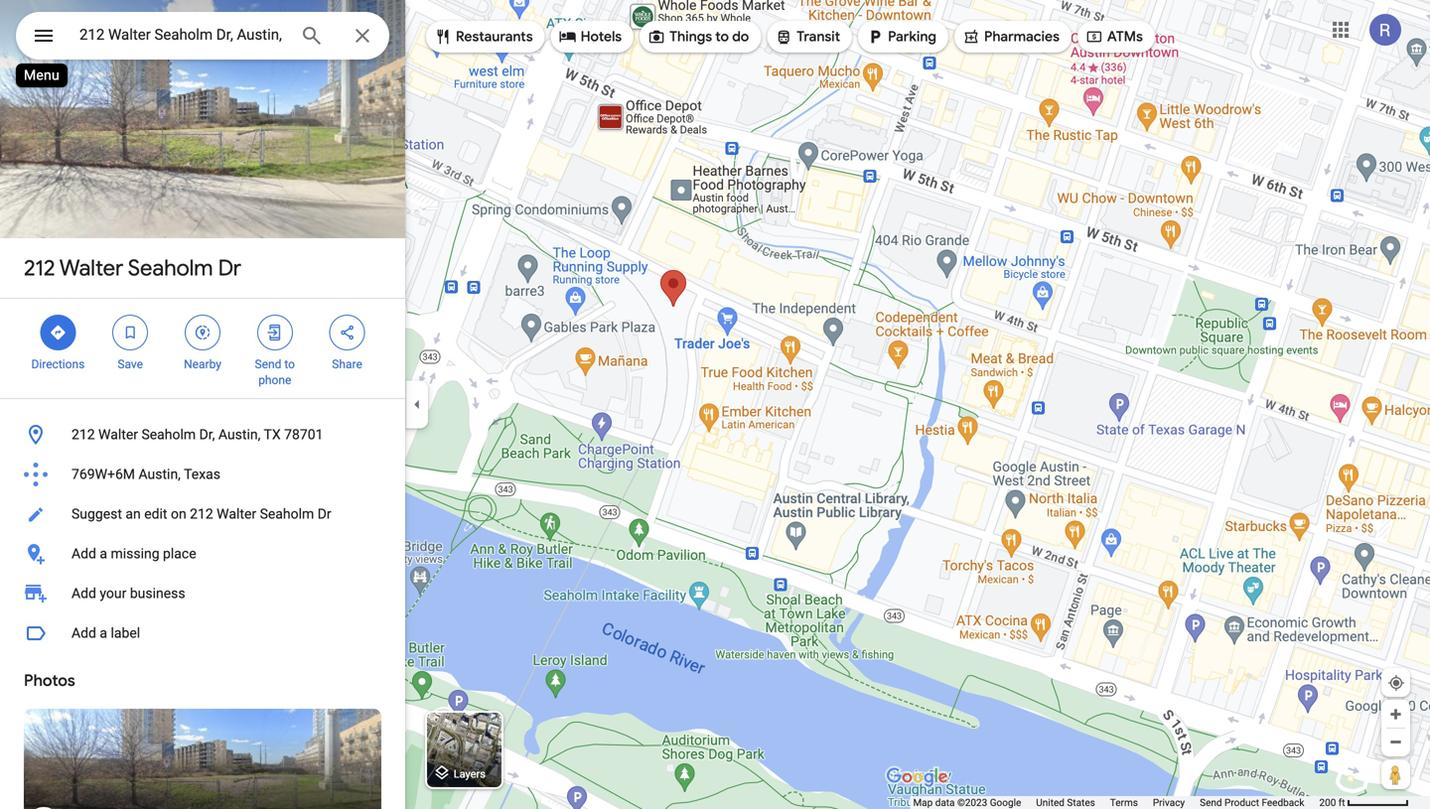 Task type: describe. For each thing, give the bounding box(es) containing it.
walter for 212 walter seaholm dr
[[59, 254, 123, 282]]


[[648, 26, 666, 48]]

zoom in image
[[1389, 707, 1404, 722]]


[[194, 322, 212, 344]]

 hotels
[[559, 26, 622, 48]]

add for add a label
[[72, 625, 96, 642]]

to inside send to phone
[[284, 358, 295, 371]]

200 ft button
[[1320, 797, 1409, 809]]

 things to do
[[648, 26, 749, 48]]

 atms
[[1086, 26, 1143, 48]]


[[49, 322, 67, 344]]

 transit
[[775, 26, 840, 48]]

google maps element
[[0, 0, 1430, 810]]

 button
[[16, 12, 72, 64]]

collapse side panel image
[[406, 394, 428, 416]]

walter for 212 walter seaholm dr, austin, tx 78701
[[98, 427, 138, 443]]

label
[[111, 625, 140, 642]]

212 inside suggest an edit on 212 walter seaholm dr button
[[190, 506, 213, 522]]

states
[[1067, 797, 1095, 809]]

suggest an edit on 212 walter seaholm dr button
[[0, 495, 405, 534]]

product
[[1225, 797, 1259, 809]]

add a label button
[[0, 614, 405, 654]]

 restaurants
[[434, 26, 533, 48]]

terms
[[1110, 797, 1138, 809]]

200 ft
[[1320, 797, 1345, 809]]

privacy
[[1153, 797, 1185, 809]]

769w+6m
[[72, 466, 135, 483]]

add your business
[[72, 586, 185, 602]]

to inside  things to do
[[715, 28, 729, 46]]

212 for 212 walter seaholm dr
[[24, 254, 55, 282]]

data
[[935, 797, 955, 809]]

send for send to phone
[[255, 358, 282, 371]]

feedback
[[1262, 797, 1305, 809]]

google
[[990, 797, 1021, 809]]

212 walter seaholm dr, austin, tx 78701 button
[[0, 415, 405, 455]]

ft
[[1339, 797, 1345, 809]]

212 for 212 walter seaholm dr, austin, tx 78701
[[72, 427, 95, 443]]

add for add your business
[[72, 586, 96, 602]]

add for add a missing place
[[72, 546, 96, 562]]

do
[[732, 28, 749, 46]]

google account: ruby anderson  
(rubyanndersson@gmail.com) image
[[1370, 14, 1402, 46]]

atms
[[1107, 28, 1143, 46]]

austin, inside 212 walter seaholm dr, austin, tx 78701 button
[[218, 427, 261, 443]]

missing
[[111, 546, 159, 562]]

dr,
[[199, 427, 215, 443]]


[[1086, 26, 1103, 48]]

0 horizontal spatial dr
[[218, 254, 241, 282]]

directions
[[31, 358, 85, 371]]

2 vertical spatial walter
[[217, 506, 256, 522]]

restaurants
[[456, 28, 533, 46]]

212 walter seaholm dr
[[24, 254, 241, 282]]

add a missing place
[[72, 546, 196, 562]]


[[559, 26, 577, 48]]


[[434, 26, 452, 48]]

pharmacies
[[984, 28, 1060, 46]]

dr inside button
[[318, 506, 331, 522]]

map
[[913, 797, 933, 809]]

add a missing place button
[[0, 534, 405, 574]]

an
[[126, 506, 141, 522]]



Task type: locate. For each thing, give the bounding box(es) containing it.
add inside add a label button
[[72, 625, 96, 642]]

0 horizontal spatial austin,
[[139, 466, 181, 483]]

0 horizontal spatial 212
[[24, 254, 55, 282]]


[[338, 322, 356, 344]]

212
[[24, 254, 55, 282], [72, 427, 95, 443], [190, 506, 213, 522]]

©2023
[[957, 797, 988, 809]]

a for label
[[100, 625, 107, 642]]

2 a from the top
[[100, 625, 107, 642]]

2 horizontal spatial 212
[[190, 506, 213, 522]]

1 vertical spatial send
[[1200, 797, 1222, 809]]

212 Walter Seaholm Dr, Austin, TX 78701 field
[[16, 12, 389, 60]]

3 add from the top
[[72, 625, 96, 642]]

1 vertical spatial a
[[100, 625, 107, 642]]

212 right on
[[190, 506, 213, 522]]

to up 'phone'
[[284, 358, 295, 371]]

dr
[[218, 254, 241, 282], [318, 506, 331, 522]]

seaholm up 
[[128, 254, 213, 282]]

1 vertical spatial add
[[72, 586, 96, 602]]

0 vertical spatial seaholm
[[128, 254, 213, 282]]

send
[[255, 358, 282, 371], [1200, 797, 1222, 809]]

your
[[100, 586, 126, 602]]

map data ©2023 google
[[913, 797, 1021, 809]]

things
[[670, 28, 712, 46]]

place
[[163, 546, 196, 562]]

show your location image
[[1388, 674, 1406, 692]]

send left product
[[1200, 797, 1222, 809]]

0 vertical spatial 212
[[24, 254, 55, 282]]

on
[[171, 506, 186, 522]]

a left label
[[100, 625, 107, 642]]

suggest
[[72, 506, 122, 522]]

footer inside google maps 'element'
[[913, 797, 1320, 810]]

a for missing
[[100, 546, 107, 562]]

add a label
[[72, 625, 140, 642]]

send for send product feedback
[[1200, 797, 1222, 809]]

1 vertical spatial seaholm
[[141, 427, 196, 443]]

show street view coverage image
[[1382, 760, 1410, 790]]

1 horizontal spatial to
[[715, 28, 729, 46]]

seaholm left dr,
[[141, 427, 196, 443]]

0 vertical spatial to
[[715, 28, 729, 46]]

0 vertical spatial a
[[100, 546, 107, 562]]

1 vertical spatial 212
[[72, 427, 95, 443]]

share
[[332, 358, 362, 371]]

austin, up edit
[[139, 466, 181, 483]]

1 horizontal spatial 212
[[72, 427, 95, 443]]

save
[[118, 358, 143, 371]]

austin,
[[218, 427, 261, 443], [139, 466, 181, 483]]

austin, inside 769w+6m austin, texas button
[[139, 466, 181, 483]]

dr down 78701
[[318, 506, 331, 522]]

transit
[[797, 28, 840, 46]]

zoom out image
[[1389, 735, 1404, 750]]

add left label
[[72, 625, 96, 642]]

tx
[[264, 427, 281, 443]]

1 vertical spatial dr
[[318, 506, 331, 522]]

footer
[[913, 797, 1320, 810]]

1 vertical spatial austin,
[[139, 466, 181, 483]]

1 horizontal spatial send
[[1200, 797, 1222, 809]]


[[866, 26, 884, 48]]

walter up 
[[59, 254, 123, 282]]

nearby
[[184, 358, 221, 371]]

212 inside 212 walter seaholm dr, austin, tx 78701 button
[[72, 427, 95, 443]]

suggest an edit on 212 walter seaholm dr
[[72, 506, 331, 522]]

send to phone
[[255, 358, 295, 387]]

hotels
[[581, 28, 622, 46]]

parking
[[888, 28, 937, 46]]

add inside add your business link
[[72, 586, 96, 602]]

to
[[715, 28, 729, 46], [284, 358, 295, 371]]

2 vertical spatial add
[[72, 625, 96, 642]]

seaholm down tx
[[260, 506, 314, 522]]

0 vertical spatial send
[[255, 358, 282, 371]]

edit
[[144, 506, 167, 522]]

0 vertical spatial dr
[[218, 254, 241, 282]]

footer containing map data ©2023 google
[[913, 797, 1320, 810]]

walter up 769w+6m
[[98, 427, 138, 443]]

769w+6m austin, texas button
[[0, 455, 405, 495]]

None field
[[79, 23, 284, 47]]

walter
[[59, 254, 123, 282], [98, 427, 138, 443], [217, 506, 256, 522]]

0 vertical spatial walter
[[59, 254, 123, 282]]

united states button
[[1036, 797, 1095, 810]]

seaholm
[[128, 254, 213, 282], [141, 427, 196, 443], [260, 506, 314, 522]]

privacy button
[[1153, 797, 1185, 810]]

2 vertical spatial 212
[[190, 506, 213, 522]]

add left the your
[[72, 586, 96, 602]]

seaholm for dr
[[128, 254, 213, 282]]

add inside "add a missing place" button
[[72, 546, 96, 562]]

212 up 
[[24, 254, 55, 282]]

2 add from the top
[[72, 586, 96, 602]]

add
[[72, 546, 96, 562], [72, 586, 96, 602], [72, 625, 96, 642]]

send product feedback button
[[1200, 797, 1305, 810]]

texas
[[184, 466, 221, 483]]

212 walter seaholm dr main content
[[0, 0, 405, 810]]

769w+6m austin, texas
[[72, 466, 221, 483]]

1 add from the top
[[72, 546, 96, 562]]

 pharmacies
[[962, 26, 1060, 48]]

terms button
[[1110, 797, 1138, 810]]

dr up actions for 212 walter seaholm dr region
[[218, 254, 241, 282]]

1 vertical spatial to
[[284, 358, 295, 371]]

1 horizontal spatial dr
[[318, 506, 331, 522]]


[[266, 322, 284, 344]]

 search field
[[16, 12, 389, 64]]

212 up 769w+6m
[[72, 427, 95, 443]]

send product feedback
[[1200, 797, 1305, 809]]

0 vertical spatial add
[[72, 546, 96, 562]]

add down suggest
[[72, 546, 96, 562]]

2 vertical spatial seaholm
[[260, 506, 314, 522]]

send inside "button"
[[1200, 797, 1222, 809]]

200
[[1320, 797, 1336, 809]]

actions for 212 walter seaholm dr region
[[0, 299, 405, 398]]

to left the do
[[715, 28, 729, 46]]

1 a from the top
[[100, 546, 107, 562]]

send up 'phone'
[[255, 358, 282, 371]]

send inside send to phone
[[255, 358, 282, 371]]


[[775, 26, 793, 48]]

phone
[[258, 373, 291, 387]]


[[962, 26, 980, 48]]

a left missing
[[100, 546, 107, 562]]

a
[[100, 546, 107, 562], [100, 625, 107, 642]]

united
[[1036, 797, 1065, 809]]

walter down 769w+6m austin, texas button
[[217, 506, 256, 522]]


[[32, 21, 56, 50]]

austin, right dr,
[[218, 427, 261, 443]]

none field inside 212 walter seaholm dr, austin, tx 78701 field
[[79, 23, 284, 47]]

78701
[[284, 427, 323, 443]]

seaholm for dr,
[[141, 427, 196, 443]]

united states
[[1036, 797, 1095, 809]]

0 horizontal spatial to
[[284, 358, 295, 371]]

212 walter seaholm dr, austin, tx 78701
[[72, 427, 323, 443]]


[[121, 322, 139, 344]]

1 horizontal spatial austin,
[[218, 427, 261, 443]]

0 vertical spatial austin,
[[218, 427, 261, 443]]

0 horizontal spatial send
[[255, 358, 282, 371]]

layers
[[454, 768, 486, 781]]

business
[[130, 586, 185, 602]]

photos
[[24, 671, 75, 691]]

 parking
[[866, 26, 937, 48]]

1 vertical spatial walter
[[98, 427, 138, 443]]

add your business link
[[0, 574, 405, 614]]



Task type: vqa. For each thing, say whether or not it's contained in the screenshot.


